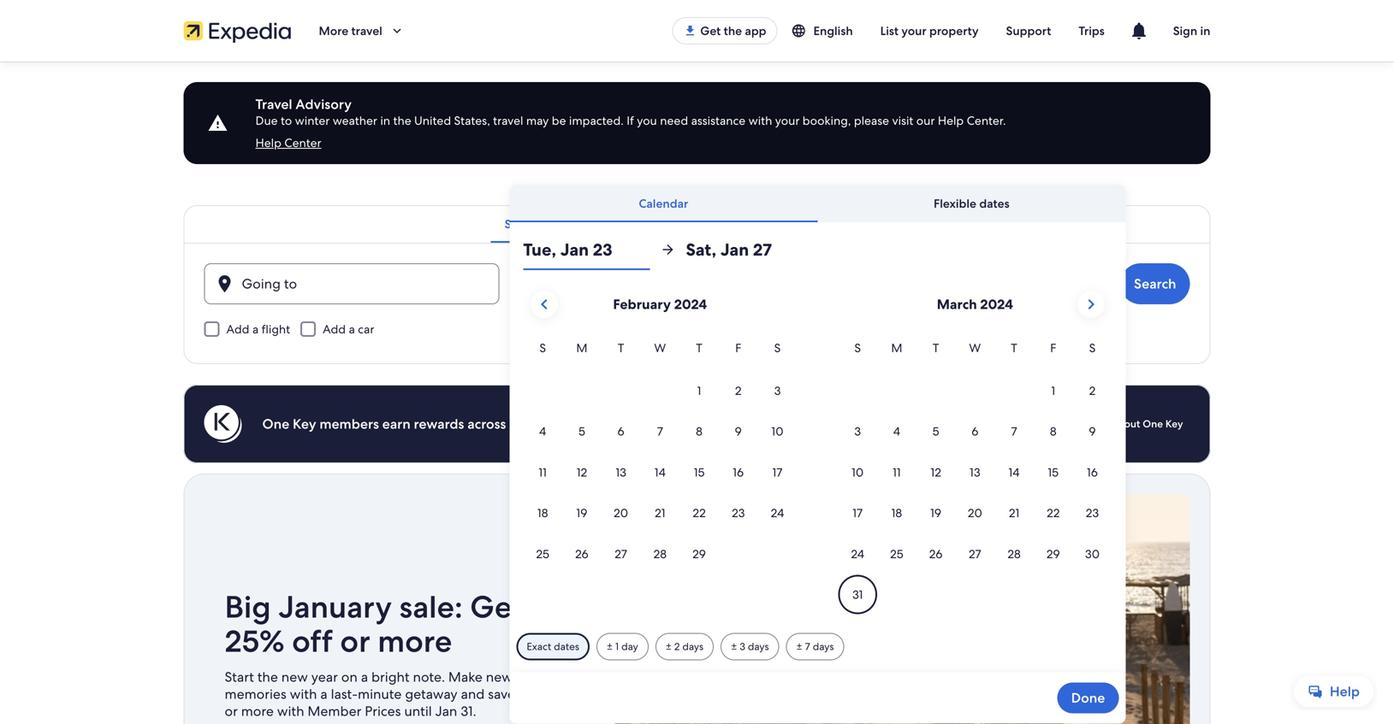 Task type: locate. For each thing, give the bounding box(es) containing it.
1 horizontal spatial 24
[[851, 547, 865, 562]]

1 for march 2024
[[1051, 383, 1055, 399]]

1 12 from the left
[[577, 465, 587, 480]]

2 8 from the left
[[1050, 424, 1057, 440]]

2 21 button from the left
[[995, 494, 1034, 533]]

26 inside february 2024 element
[[575, 547, 589, 562]]

rewards
[[414, 416, 464, 434]]

0 horizontal spatial new
[[281, 669, 308, 687]]

to right due
[[281, 113, 292, 128]]

1 29 from the left
[[693, 547, 706, 562]]

2 18 button from the left
[[877, 494, 916, 533]]

0 horizontal spatial 19 button
[[562, 494, 602, 533]]

26 for 1st the 26 button from right
[[929, 547, 943, 562]]

22
[[693, 506, 706, 521], [1047, 506, 1060, 521]]

1 days from the left
[[682, 641, 704, 654]]

9 button
[[719, 412, 758, 451], [1073, 412, 1112, 451]]

1 horizontal spatial and
[[645, 416, 669, 434]]

6 for 2nd 6 button from right
[[618, 424, 625, 440]]

6 inside march 2024 element
[[972, 424, 979, 440]]

1 21 from the left
[[655, 506, 665, 521]]

help right our
[[938, 113, 964, 128]]

2 23 button from the left
[[1073, 494, 1112, 533]]

january
[[278, 588, 392, 628]]

t down february
[[618, 341, 624, 356]]

1 11 from the left
[[539, 465, 547, 480]]

2 18 from the left
[[892, 506, 902, 521]]

14 inside march 2024 element
[[1009, 465, 1020, 480]]

2024 right march
[[980, 296, 1013, 314]]

15 button
[[680, 453, 719, 492], [1034, 453, 1073, 492]]

1 7 button from the left
[[641, 412, 680, 451]]

jan 23 - jan 27 button
[[510, 264, 805, 305]]

1 button for march 2024
[[1034, 371, 1073, 411]]

2 4 from the left
[[893, 424, 900, 440]]

1 19 button from the left
[[562, 494, 602, 533]]

3 days from the left
[[813, 641, 834, 654]]

0 horizontal spatial 2
[[674, 641, 680, 654]]

± for ± 2 days
[[666, 641, 672, 654]]

days right ± 3 days
[[813, 641, 834, 654]]

0 vertical spatial travel
[[351, 23, 382, 39]]

more up note.
[[378, 622, 452, 662]]

1 25 button from the left
[[523, 535, 562, 574]]

2 15 from the left
[[1048, 465, 1059, 480]]

2 horizontal spatial 1
[[1051, 383, 1055, 399]]

days
[[682, 641, 704, 654], [748, 641, 769, 654], [813, 641, 834, 654]]

1 horizontal spatial 25 button
[[877, 535, 916, 574]]

a left last-
[[320, 686, 328, 704]]

dates right exact
[[554, 641, 579, 654]]

5 button
[[562, 412, 602, 451], [916, 412, 956, 451]]

trips link
[[1065, 15, 1118, 46]]

± left day
[[607, 641, 613, 654]]

2 m from the left
[[891, 341, 903, 356]]

0 horizontal spatial 4 button
[[523, 412, 562, 451]]

1 14 from the left
[[655, 465, 666, 480]]

new left the year
[[281, 669, 308, 687]]

0 horizontal spatial 25%
[[225, 622, 285, 662]]

your right list
[[902, 23, 927, 39]]

previous month image
[[534, 294, 555, 315]]

w down february 2024
[[654, 341, 666, 356]]

the left app
[[724, 23, 742, 39]]

4 ± from the left
[[796, 641, 803, 654]]

1 horizontal spatial 4
[[893, 424, 900, 440]]

2 button for february 2024
[[719, 371, 758, 411]]

impacted.
[[569, 113, 624, 128]]

1 horizontal spatial 13
[[970, 465, 981, 480]]

stays link
[[491, 205, 547, 243]]

22 inside march 2024 element
[[1047, 506, 1060, 521]]

1 23 button from the left
[[719, 494, 758, 533]]

19
[[576, 506, 587, 521], [930, 506, 942, 521]]

united
[[414, 113, 451, 128]]

2 8 button from the left
[[1034, 412, 1073, 451]]

10 inside february 2024 element
[[772, 424, 784, 440]]

add left car
[[323, 322, 346, 337]]

3
[[774, 383, 781, 399], [854, 424, 861, 440], [740, 641, 745, 654]]

travel inside dropdown button
[[351, 23, 382, 39]]

1 horizontal spatial 29
[[1047, 547, 1060, 562]]

march 2024 element
[[838, 339, 1112, 617]]

w
[[654, 341, 666, 356], [969, 341, 981, 356]]

9 left about
[[1089, 424, 1096, 440]]

1 8 button from the left
[[680, 412, 719, 451]]

23 button
[[719, 494, 758, 533], [1073, 494, 1112, 533]]

travel left trailing icon
[[351, 23, 382, 39]]

16 for 2nd 16 button from right
[[733, 465, 744, 480]]

t down february 2024
[[696, 341, 703, 356]]

29
[[693, 547, 706, 562], [1047, 547, 1060, 562]]

17 inside february 2024 element
[[772, 465, 783, 480]]

help center link
[[255, 135, 321, 151]]

2 for march 2024
[[1089, 383, 1096, 399]]

0 horizontal spatial 21 button
[[641, 494, 680, 533]]

1 horizontal spatial 17 button
[[838, 494, 877, 533]]

29 button inside february 2024 element
[[680, 535, 719, 574]]

9 button left about
[[1073, 412, 1112, 451]]

0 horizontal spatial 10 button
[[758, 412, 797, 451]]

± right ± 3 days
[[796, 641, 803, 654]]

22 button inside march 2024 element
[[1034, 494, 1073, 533]]

2 add from the left
[[323, 322, 346, 337]]

2 20 from the left
[[968, 506, 982, 521]]

m for february 2024
[[576, 341, 588, 356]]

expedia logo image
[[184, 19, 291, 43]]

2 21 from the left
[[1009, 506, 1020, 521]]

31.
[[461, 703, 476, 721]]

0 horizontal spatial 14
[[655, 465, 666, 480]]

0 horizontal spatial 10
[[772, 424, 784, 440]]

sign
[[1173, 23, 1198, 39]]

7 left learn
[[1011, 424, 1017, 440]]

0 horizontal spatial 17
[[772, 465, 783, 480]]

2 1 button from the left
[[1034, 371, 1073, 411]]

w down march 2024
[[969, 341, 981, 356]]

application
[[523, 284, 1112, 617]]

9 right vrbo
[[735, 424, 742, 440]]

3 inside february 2024 element
[[774, 383, 781, 399]]

1 m from the left
[[576, 341, 588, 356]]

your left the booking,
[[775, 113, 800, 128]]

0 vertical spatial 24
[[771, 506, 784, 521]]

5 inside february 2024 element
[[579, 424, 585, 440]]

travel inside travel advisory due to winter weather in the united states, travel may be impacted. if you need assistance with your booking, please visit our help center. help center
[[493, 113, 523, 128]]

cruises link
[[836, 205, 903, 243]]

3 for the right 3 button
[[854, 424, 861, 440]]

3 inside march 2024 element
[[854, 424, 861, 440]]

with right assistance
[[749, 113, 772, 128]]

to
[[281, 113, 292, 128], [793, 217, 805, 232]]

13 for 1st 13 button from right
[[970, 465, 981, 480]]

february 2024 element
[[523, 339, 797, 576]]

0 vertical spatial your
[[902, 23, 927, 39]]

s
[[540, 341, 546, 356], [774, 341, 781, 356], [855, 341, 861, 356], [1089, 341, 1096, 356]]

12 inside march 2024 element
[[931, 465, 941, 480]]

flexible
[[934, 196, 977, 211]]

1 horizontal spatial add
[[323, 322, 346, 337]]

1 vertical spatial 10
[[852, 465, 864, 480]]

0 horizontal spatial 26 button
[[562, 535, 602, 574]]

with left last-
[[290, 686, 317, 704]]

2 7 button from the left
[[995, 412, 1034, 451]]

help down due
[[255, 135, 281, 151]]

f
[[735, 341, 742, 356], [1050, 341, 1057, 356]]

get inside get the app link
[[700, 23, 721, 39]]

and left save
[[461, 686, 485, 704]]

1 9 button from the left
[[719, 412, 758, 451]]

0 horizontal spatial 9 button
[[719, 412, 758, 451]]

tue, jan 23
[[523, 239, 612, 261]]

february
[[613, 296, 671, 314]]

2 28 from the left
[[1008, 547, 1021, 562]]

2 13 from the left
[[970, 465, 981, 480]]

in right sign
[[1200, 23, 1211, 39]]

27 inside march 2024 element
[[969, 547, 981, 562]]

1 horizontal spatial 21
[[1009, 506, 1020, 521]]

in
[[1200, 23, 1211, 39], [380, 113, 390, 128]]

4 button
[[523, 412, 562, 451], [877, 412, 916, 451]]

0 horizontal spatial in
[[380, 113, 390, 128]]

26 for 2nd the 26 button from right
[[575, 547, 589, 562]]

f for march 2024
[[1050, 341, 1057, 356]]

1 2 button from the left
[[719, 371, 758, 411]]

0 horizontal spatial 8
[[696, 424, 703, 440]]

7 inside february 2024 element
[[657, 424, 663, 440]]

sat, jan 27
[[686, 239, 772, 261]]

16 inside february 2024 element
[[733, 465, 744, 480]]

or
[[340, 622, 370, 662], [225, 703, 238, 721]]

1 vertical spatial your
[[775, 113, 800, 128]]

2 29 button from the left
[[1034, 535, 1073, 574]]

more down start
[[241, 703, 274, 721]]

in right weather
[[380, 113, 390, 128]]

5
[[579, 424, 585, 440], [933, 424, 939, 440]]

1 horizontal spatial your
[[902, 23, 927, 39]]

1 20 from the left
[[614, 506, 628, 521]]

calendar
[[639, 196, 688, 211]]

to inside travel advisory due to winter weather in the united states, travel may be impacted. if you need assistance with your booking, please visit our help center. help center
[[281, 113, 292, 128]]

1 4 from the left
[[539, 424, 546, 440]]

0 vertical spatial help
[[938, 113, 964, 128]]

2 f from the left
[[1050, 341, 1057, 356]]

± for ± 7 days
[[796, 641, 803, 654]]

1 6 button from the left
[[602, 412, 641, 451]]

the left united
[[393, 113, 411, 128]]

get
[[700, 23, 721, 39], [470, 588, 523, 628]]

f for february 2024
[[735, 341, 742, 356]]

14 inside february 2024 element
[[655, 465, 666, 480]]

and left vrbo
[[645, 416, 669, 434]]

m inside february 2024 element
[[576, 341, 588, 356]]

29 inside february 2024 element
[[693, 547, 706, 562]]

get right sale:
[[470, 588, 523, 628]]

24 button
[[758, 494, 797, 533], [838, 535, 877, 574]]

2 2 button from the left
[[1073, 371, 1112, 411]]

0 horizontal spatial 9
[[735, 424, 742, 440]]

1 horizontal spatial 2024
[[980, 296, 1013, 314]]

0 horizontal spatial 7
[[657, 424, 663, 440]]

2 s from the left
[[774, 341, 781, 356]]

0 horizontal spatial 2 button
[[719, 371, 758, 411]]

1 horizontal spatial 26 button
[[916, 535, 956, 574]]

or down start
[[225, 703, 238, 721]]

1 add from the left
[[226, 322, 249, 337]]

2 vertical spatial 3
[[740, 641, 745, 654]]

1 horizontal spatial 11 button
[[877, 453, 916, 492]]

2 9 button from the left
[[1073, 412, 1112, 451]]

23
[[593, 239, 612, 261], [573, 282, 588, 300], [732, 506, 745, 521], [1086, 506, 1099, 521]]

1 vertical spatial dates
[[554, 641, 579, 654]]

11 for 2nd 11 button from the right
[[539, 465, 547, 480]]

2 6 from the left
[[972, 424, 979, 440]]

13 inside february 2024 element
[[616, 465, 626, 480]]

1 horizontal spatial m
[[891, 341, 903, 356]]

1 horizontal spatial 8 button
[[1034, 412, 1073, 451]]

1 horizontal spatial 28
[[1008, 547, 1021, 562]]

one left members
[[262, 416, 289, 434]]

1 5 from the left
[[579, 424, 585, 440]]

2 16 from the left
[[1087, 465, 1098, 480]]

13 for 2nd 13 button from the right
[[616, 465, 626, 480]]

0 horizontal spatial 20 button
[[602, 494, 641, 533]]

1 28 from the left
[[654, 547, 667, 562]]

2 26 button from the left
[[916, 535, 956, 574]]

8 inside february 2024 element
[[696, 424, 703, 440]]

1 horizontal spatial 9
[[1089, 424, 1096, 440]]

13 button
[[602, 453, 641, 492], [956, 453, 995, 492]]

0 horizontal spatial 29
[[693, 547, 706, 562]]

1 vertical spatial more
[[241, 703, 274, 721]]

t down march 2024
[[1011, 341, 1018, 356]]

1 vertical spatial 10 button
[[838, 453, 877, 492]]

8
[[696, 424, 703, 440], [1050, 424, 1057, 440]]

1 horizontal spatial 6 button
[[956, 412, 995, 451]]

1 26 from the left
[[575, 547, 589, 562]]

2 new from the left
[[486, 669, 513, 687]]

w inside february 2024 element
[[654, 341, 666, 356]]

1 horizontal spatial 26
[[929, 547, 943, 562]]

in inside travel advisory due to winter weather in the united states, travel may be impacted. if you need assistance with your booking, please visit our help center. help center
[[380, 113, 390, 128]]

application containing february 2024
[[523, 284, 1112, 617]]

1 s from the left
[[540, 341, 546, 356]]

± right ± 2 days
[[731, 641, 737, 654]]

jan inside 'big january sale: get 25% off or more start the new year on a bright note. make new memories with a last-minute getaway and save 25% or more with member prices until jan 31.'
[[435, 703, 457, 721]]

1 vertical spatial the
[[393, 113, 411, 128]]

3 ± from the left
[[731, 641, 737, 654]]

3 s from the left
[[855, 341, 861, 356]]

1 22 button from the left
[[680, 494, 719, 533]]

17 for the bottom the 17 button
[[853, 506, 863, 521]]

tue,
[[523, 239, 556, 261]]

9 button inside february 2024 element
[[719, 412, 758, 451]]

the right start
[[257, 669, 278, 687]]

1 19 from the left
[[576, 506, 587, 521]]

1 vertical spatial travel
[[493, 113, 523, 128]]

1 vertical spatial to
[[793, 217, 805, 232]]

app
[[745, 23, 766, 39]]

new right make
[[486, 669, 513, 687]]

0 horizontal spatial 28
[[654, 547, 667, 562]]

1 horizontal spatial 27 button
[[956, 535, 995, 574]]

1 29 button from the left
[[680, 535, 719, 574]]

1 vertical spatial 3
[[854, 424, 861, 440]]

0 horizontal spatial more
[[241, 703, 274, 721]]

search button
[[1120, 264, 1190, 305]]

done
[[1071, 690, 1105, 708]]

1 12 button from the left
[[562, 453, 602, 492]]

your inside travel advisory due to winter weather in the united states, travel may be impacted. if you need assistance with your booking, please visit our help center. help center
[[775, 113, 800, 128]]

25% up start
[[225, 622, 285, 662]]

0 horizontal spatial 6 button
[[602, 412, 641, 451]]

0 horizontal spatial 26
[[575, 547, 589, 562]]

and inside 'big january sale: get 25% off or more start the new year on a bright note. make new memories with a last-minute getaway and save 25% or more with member prices until jan 31.'
[[461, 686, 485, 704]]

add for add a car
[[323, 322, 346, 337]]

6 inside february 2024 element
[[618, 424, 625, 440]]

2 25 from the left
[[890, 547, 904, 562]]

1 horizontal spatial or
[[340, 622, 370, 662]]

0 horizontal spatial 4
[[539, 424, 546, 440]]

12 button
[[562, 453, 602, 492], [916, 453, 956, 492]]

travel left may on the top
[[493, 113, 523, 128]]

± right day
[[666, 641, 672, 654]]

0 horizontal spatial f
[[735, 341, 742, 356]]

and
[[645, 416, 669, 434], [461, 686, 485, 704]]

2 11 from the left
[[893, 465, 901, 480]]

cars
[[625, 217, 648, 232]]

tab list containing calendar
[[510, 185, 1126, 223]]

18 inside march 2024 element
[[892, 506, 902, 521]]

18
[[537, 506, 548, 521], [892, 506, 902, 521]]

2 19 from the left
[[930, 506, 942, 521]]

26 inside march 2024 element
[[929, 547, 943, 562]]

18 inside february 2024 element
[[537, 506, 548, 521]]

assistance
[[691, 113, 746, 128]]

2 26 from the left
[[929, 547, 943, 562]]

learn
[[1084, 418, 1110, 431]]

0 horizontal spatial 25 button
[[523, 535, 562, 574]]

1 horizontal spatial 13 button
[[956, 453, 995, 492]]

start
[[225, 669, 254, 687]]

days for ± 2 days
[[682, 641, 704, 654]]

27 button
[[602, 535, 641, 574], [956, 535, 995, 574]]

1 ± from the left
[[607, 641, 613, 654]]

1 horizontal spatial 1
[[697, 383, 701, 399]]

0 horizontal spatial 11 button
[[523, 453, 562, 492]]

m inside march 2024 element
[[891, 341, 903, 356]]

1 horizontal spatial 23 button
[[1073, 494, 1112, 533]]

21
[[655, 506, 665, 521], [1009, 506, 1020, 521]]

1 inside february 2024 element
[[697, 383, 701, 399]]

small image
[[791, 23, 814, 39]]

1 8 from the left
[[696, 424, 703, 440]]

8 inside march 2024 element
[[1050, 424, 1057, 440]]

0 horizontal spatial add
[[226, 322, 249, 337]]

0 vertical spatial 17 button
[[758, 453, 797, 492]]

2 29 from the left
[[1047, 547, 1060, 562]]

8 for 2nd 8 button from the left
[[1050, 424, 1057, 440]]

0 horizontal spatial and
[[461, 686, 485, 704]]

9 button inside march 2024 element
[[1073, 412, 1112, 451]]

2 12 from the left
[[931, 465, 941, 480]]

1 25 from the left
[[536, 547, 549, 562]]

with inside travel advisory due to winter weather in the united states, travel may be impacted. if you need assistance with your booking, please visit our help center. help center
[[749, 113, 772, 128]]

15 inside february 2024 element
[[694, 465, 705, 480]]

1 18 from the left
[[537, 506, 548, 521]]

9 button right vrbo
[[719, 412, 758, 451]]

2 16 button from the left
[[1073, 453, 1112, 492]]

1 15 from the left
[[694, 465, 705, 480]]

0 horizontal spatial 25
[[536, 547, 549, 562]]

13 inside march 2024 element
[[970, 465, 981, 480]]

± 1 day
[[607, 641, 638, 654]]

1 22 from the left
[[693, 506, 706, 521]]

days for ± 3 days
[[748, 641, 769, 654]]

7 right ± 3 days
[[805, 641, 810, 654]]

1 2024 from the left
[[674, 296, 707, 314]]

w inside march 2024 element
[[969, 341, 981, 356]]

or up on
[[340, 622, 370, 662]]

dates right flexible
[[979, 196, 1010, 211]]

help
[[938, 113, 964, 128], [255, 135, 281, 151]]

key left members
[[293, 416, 316, 434]]

7
[[657, 424, 663, 440], [1011, 424, 1017, 440], [805, 641, 810, 654]]

0 horizontal spatial 14 button
[[641, 453, 680, 492]]

jan left 31.
[[435, 703, 457, 721]]

travel
[[351, 23, 382, 39], [493, 113, 523, 128]]

2 t from the left
[[696, 341, 703, 356]]

12 button inside february 2024 element
[[562, 453, 602, 492]]

0 horizontal spatial 16 button
[[719, 453, 758, 492]]

1 horizontal spatial 20 button
[[956, 494, 995, 533]]

1 horizontal spatial 5 button
[[916, 412, 956, 451]]

0 horizontal spatial 23 button
[[719, 494, 758, 533]]

0 horizontal spatial 12 button
[[562, 453, 602, 492]]

tab list
[[510, 185, 1126, 223], [184, 205, 1211, 243]]

days left ± 3 days
[[682, 641, 704, 654]]

1 horizontal spatial travel
[[493, 113, 523, 128]]

1 5 button from the left
[[562, 412, 602, 451]]

1 1 button from the left
[[680, 371, 719, 411]]

0 vertical spatial 17
[[772, 465, 783, 480]]

big january sale: get 25% off or more main content
[[0, 62, 1394, 725]]

f inside march 2024 element
[[1050, 341, 1057, 356]]

get right download the app button image
[[700, 23, 721, 39]]

0 horizontal spatial 15 button
[[680, 453, 719, 492]]

22 button
[[680, 494, 719, 533], [1034, 494, 1073, 533]]

1 16 button from the left
[[719, 453, 758, 492]]

0 horizontal spatial dates
[[554, 641, 579, 654]]

1 vertical spatial help
[[255, 135, 281, 151]]

jan right -
[[600, 282, 622, 300]]

states,
[[454, 113, 490, 128]]

travel advisory due to winter weather in the united states, travel may be impacted. if you need assistance with your booking, please visit our help center. help center
[[255, 95, 1006, 151]]

2024 right february
[[674, 296, 707, 314]]

days left ± 7 days
[[748, 641, 769, 654]]

7 inside march 2024 element
[[1011, 424, 1017, 440]]

1 horizontal spatial 2
[[735, 383, 742, 399]]

19 inside february 2024 element
[[576, 506, 587, 521]]

11 inside february 2024 element
[[539, 465, 547, 480]]

add for add a flight
[[226, 322, 249, 337]]

0 horizontal spatial get
[[470, 588, 523, 628]]

0 horizontal spatial travel
[[351, 23, 382, 39]]

11 inside march 2024 element
[[893, 465, 901, 480]]

1 horizontal spatial days
[[748, 641, 769, 654]]

key right about
[[1166, 418, 1183, 431]]

1 inside march 2024 element
[[1051, 383, 1055, 399]]

7 button
[[641, 412, 680, 451], [995, 412, 1034, 451]]

±
[[607, 641, 613, 654], [666, 641, 672, 654], [731, 641, 737, 654], [796, 641, 803, 654]]

18 button
[[523, 494, 562, 533], [877, 494, 916, 533]]

11 button
[[523, 453, 562, 492], [877, 453, 916, 492]]

things to do link
[[740, 205, 836, 243]]

24
[[771, 506, 784, 521], [851, 547, 865, 562]]

16 inside march 2024 element
[[1087, 465, 1098, 480]]

7 left vrbo
[[657, 424, 663, 440]]

one right about
[[1143, 418, 1163, 431]]

year
[[311, 669, 338, 687]]

add
[[226, 322, 249, 337], [323, 322, 346, 337]]

application inside big january sale: get 25% off or more 'main content'
[[523, 284, 1112, 617]]

21 inside february 2024 element
[[655, 506, 665, 521]]

27
[[753, 239, 772, 261], [625, 282, 640, 300], [615, 547, 627, 562], [969, 547, 981, 562]]

the
[[724, 23, 742, 39], [393, 113, 411, 128], [257, 669, 278, 687]]

your
[[902, 23, 927, 39], [775, 113, 800, 128]]

1 horizontal spatial 21 button
[[995, 494, 1034, 533]]

add left flight
[[226, 322, 249, 337]]

1 horizontal spatial 9 button
[[1073, 412, 1112, 451]]

1 horizontal spatial 28 button
[[995, 535, 1034, 574]]

directional image
[[660, 242, 676, 258]]

1 vertical spatial 3 button
[[838, 412, 877, 451]]

the inside travel advisory due to winter weather in the united states, travel may be impacted. if you need assistance with your booking, please visit our help center. help center
[[393, 113, 411, 128]]

28 inside march 2024 element
[[1008, 547, 1021, 562]]

t down march
[[933, 341, 939, 356]]

1 6 from the left
[[618, 424, 625, 440]]

0 horizontal spatial 5
[[579, 424, 585, 440]]

1 13 from the left
[[616, 465, 626, 480]]

1 horizontal spatial 6
[[972, 424, 979, 440]]

t
[[618, 341, 624, 356], [696, 341, 703, 356], [933, 341, 939, 356], [1011, 341, 1018, 356]]

1 f from the left
[[735, 341, 742, 356]]

10 inside march 2024 element
[[852, 465, 864, 480]]

0 horizontal spatial or
[[225, 703, 238, 721]]

2 14 from the left
[[1009, 465, 1020, 480]]

3 for the top 3 button
[[774, 383, 781, 399]]

jan left -
[[547, 282, 569, 300]]

the inside 'big january sale: get 25% off or more start the new year on a bright note. make new memories with a last-minute getaway and save 25% or more with member prices until jan 31.'
[[257, 669, 278, 687]]

25% right save
[[519, 686, 545, 704]]

17 inside march 2024 element
[[853, 506, 863, 521]]

8 for second 8 button from right
[[696, 424, 703, 440]]

flight
[[262, 322, 290, 337]]

get inside 'big january sale: get 25% off or more start the new year on a bright note. make new memories with a last-minute getaway and save 25% or more with member prices until jan 31.'
[[470, 588, 523, 628]]

1 vertical spatial get
[[470, 588, 523, 628]]

car
[[358, 322, 374, 337]]

0 horizontal spatial 15
[[694, 465, 705, 480]]

4 s from the left
[[1089, 341, 1096, 356]]

22 inside february 2024 element
[[693, 506, 706, 521]]

2 ± from the left
[[666, 641, 672, 654]]

to left do
[[793, 217, 805, 232]]

1 horizontal spatial 15 button
[[1034, 453, 1073, 492]]

8 button
[[680, 412, 719, 451], [1034, 412, 1073, 451]]

2 15 button from the left
[[1034, 453, 1073, 492]]



Task type: vqa. For each thing, say whether or not it's contained in the screenshot.
Search button
yes



Task type: describe. For each thing, give the bounding box(es) containing it.
15 inside march 2024 element
[[1048, 465, 1059, 480]]

16 for first 16 button from right
[[1087, 465, 1098, 480]]

2 19 button from the left
[[916, 494, 956, 533]]

earn
[[382, 416, 411, 434]]

24 for the bottommost 24 button
[[851, 547, 865, 562]]

1 15 button from the left
[[680, 453, 719, 492]]

things
[[754, 217, 791, 232]]

1 21 button from the left
[[641, 494, 680, 533]]

booking,
[[803, 113, 851, 128]]

bright
[[371, 669, 410, 687]]

2 for february 2024
[[735, 383, 742, 399]]

± for ± 1 day
[[607, 641, 613, 654]]

1 vertical spatial 24 button
[[838, 535, 877, 574]]

list your property link
[[867, 15, 992, 46]]

add a car
[[323, 322, 374, 337]]

1 4 button from the left
[[523, 412, 562, 451]]

-
[[591, 282, 597, 300]]

1 27 button from the left
[[602, 535, 641, 574]]

23 inside february 2024 element
[[732, 506, 745, 521]]

0 vertical spatial more
[[378, 622, 452, 662]]

winter
[[295, 113, 330, 128]]

18 for 1st 18 button from right
[[892, 506, 902, 521]]

1 t from the left
[[618, 341, 624, 356]]

7 for 7 "button" within march 2024 element
[[1011, 424, 1017, 440]]

about
[[1112, 418, 1140, 431]]

add a flight
[[226, 322, 290, 337]]

1 horizontal spatial one
[[1143, 418, 1163, 431]]

need
[[660, 113, 688, 128]]

next month image
[[1081, 294, 1101, 315]]

0 vertical spatial the
[[724, 23, 742, 39]]

tab list containing stays
[[184, 205, 1211, 243]]

0 horizontal spatial 17 button
[[758, 453, 797, 492]]

list
[[880, 23, 899, 39]]

31 button
[[838, 576, 877, 615]]

center
[[284, 135, 321, 151]]

save
[[488, 686, 515, 704]]

0 vertical spatial 10 button
[[758, 412, 797, 451]]

jan right sat,
[[721, 239, 749, 261]]

february 2024
[[613, 296, 707, 314]]

sat,
[[686, 239, 717, 261]]

packages link
[[662, 205, 740, 243]]

your inside list your property link
[[902, 23, 927, 39]]

1 for february 2024
[[697, 383, 701, 399]]

14 for 2nd 14 button from right
[[655, 465, 666, 480]]

28 inside february 2024 element
[[654, 547, 667, 562]]

0 horizontal spatial help
[[255, 135, 281, 151]]

until
[[404, 703, 432, 721]]

one key members earn rewards across expedia, hotels.com, and vrbo
[[262, 416, 703, 434]]

flights
[[561, 217, 597, 232]]

17 for the leftmost the 17 button
[[772, 465, 783, 480]]

learn about one key
[[1084, 418, 1183, 431]]

getaway
[[405, 686, 458, 704]]

20 for second 20 button from the left
[[968, 506, 982, 521]]

0 vertical spatial and
[[645, 416, 669, 434]]

on
[[341, 669, 358, 687]]

in inside the sign in dropdown button
[[1200, 23, 1211, 39]]

2 13 button from the left
[[956, 453, 995, 492]]

10 for top 10 button
[[772, 424, 784, 440]]

big january sale: get 25% off or more start the new year on a bright note. make new memories with a last-minute getaway and save 25% or more with member prices until jan 31.
[[225, 588, 545, 721]]

1 26 button from the left
[[562, 535, 602, 574]]

a left car
[[349, 322, 355, 337]]

exact
[[527, 641, 551, 654]]

2 27 button from the left
[[956, 535, 995, 574]]

1 button for february 2024
[[680, 371, 719, 411]]

m for march 2024
[[891, 341, 903, 356]]

if
[[627, 113, 634, 128]]

advisory
[[296, 95, 352, 113]]

our
[[917, 113, 935, 128]]

hotels.com,
[[567, 416, 641, 434]]

dates for flexible dates
[[979, 196, 1010, 211]]

1 20 button from the left
[[602, 494, 641, 533]]

± for ± 3 days
[[731, 641, 737, 654]]

get the app link
[[672, 17, 778, 45]]

weather
[[333, 113, 377, 128]]

19 inside march 2024 element
[[930, 506, 942, 521]]

0 horizontal spatial one
[[262, 416, 289, 434]]

30 button
[[1073, 535, 1112, 574]]

2024 for march 2024
[[980, 296, 1013, 314]]

off
[[292, 622, 333, 662]]

24 for 24 button to the left
[[771, 506, 784, 521]]

2 4 button from the left
[[877, 412, 916, 451]]

stays
[[505, 217, 533, 232]]

list your property
[[880, 23, 979, 39]]

1 28 button from the left
[[641, 535, 680, 574]]

please
[[854, 113, 889, 128]]

11 for 1st 11 button from the right
[[893, 465, 901, 480]]

support
[[1006, 23, 1051, 39]]

members
[[320, 416, 379, 434]]

days for ± 7 days
[[813, 641, 834, 654]]

w for february
[[654, 341, 666, 356]]

march 2024
[[937, 296, 1013, 314]]

1 14 button from the left
[[641, 453, 680, 492]]

6 for 2nd 6 button from the left
[[972, 424, 979, 440]]

9 inside march 2024 element
[[1089, 424, 1096, 440]]

with left member at the bottom left
[[277, 703, 304, 721]]

english button
[[778, 15, 867, 46]]

download the app button image
[[683, 24, 697, 38]]

make
[[448, 669, 483, 687]]

calendar link
[[510, 185, 818, 223]]

a left flight
[[252, 322, 259, 337]]

trailing image
[[389, 23, 405, 39]]

1 horizontal spatial to
[[793, 217, 805, 232]]

cars link
[[611, 205, 662, 243]]

30
[[1085, 547, 1100, 562]]

2 12 button from the left
[[916, 453, 956, 492]]

0 horizontal spatial 1
[[615, 641, 619, 654]]

0 horizontal spatial key
[[293, 416, 316, 434]]

memories
[[225, 686, 286, 704]]

communication center icon image
[[1129, 21, 1149, 41]]

get the app
[[700, 23, 766, 39]]

be
[[552, 113, 566, 128]]

18 for second 18 button from the right
[[537, 506, 548, 521]]

exact dates
[[527, 641, 579, 654]]

22 button inside february 2024 element
[[680, 494, 719, 533]]

packages
[[676, 217, 727, 232]]

2 5 button from the left
[[916, 412, 956, 451]]

5 inside march 2024 element
[[933, 424, 939, 440]]

27 inside february 2024 element
[[615, 547, 627, 562]]

sat, jan 27 button
[[686, 229, 813, 270]]

10 for 10 button to the bottom
[[852, 465, 864, 480]]

visit
[[892, 113, 914, 128]]

3 t from the left
[[933, 341, 939, 356]]

2 6 button from the left
[[956, 412, 995, 451]]

0 vertical spatial or
[[340, 622, 370, 662]]

trips
[[1079, 23, 1105, 39]]

7 button inside february 2024 element
[[641, 412, 680, 451]]

minute
[[358, 686, 402, 704]]

2024 for february 2024
[[674, 296, 707, 314]]

1 11 button from the left
[[523, 453, 562, 492]]

note.
[[413, 669, 445, 687]]

9 inside february 2024 element
[[735, 424, 742, 440]]

2 11 button from the left
[[877, 453, 916, 492]]

flexible dates link
[[818, 185, 1126, 223]]

tue, jan 23 button
[[523, 229, 650, 270]]

4 t from the left
[[1011, 341, 1018, 356]]

flights link
[[547, 205, 611, 243]]

1 horizontal spatial 25%
[[519, 686, 545, 704]]

± 2 days
[[666, 641, 704, 654]]

property
[[930, 23, 979, 39]]

learn about one key link
[[1077, 411, 1190, 438]]

1 horizontal spatial 7
[[805, 641, 810, 654]]

0 horizontal spatial 24 button
[[758, 494, 797, 533]]

dates for exact dates
[[554, 641, 579, 654]]

23 inside march 2024 element
[[1086, 506, 1099, 521]]

20 for 1st 20 button from the left
[[614, 506, 628, 521]]

2 28 button from the left
[[995, 535, 1034, 574]]

14 for 1st 14 button from right
[[1009, 465, 1020, 480]]

2 button for march 2024
[[1073, 371, 1112, 411]]

day
[[621, 641, 638, 654]]

1 13 button from the left
[[602, 453, 641, 492]]

sign in button
[[1160, 15, 1224, 46]]

21 inside march 2024 element
[[1009, 506, 1020, 521]]

sale:
[[399, 588, 463, 628]]

may
[[526, 113, 549, 128]]

31
[[852, 588, 863, 603]]

1 vertical spatial 17 button
[[838, 494, 877, 533]]

1 horizontal spatial key
[[1166, 418, 1183, 431]]

you
[[637, 113, 657, 128]]

member
[[308, 703, 362, 721]]

more travel button
[[305, 15, 418, 46]]

29 button inside march 2024 element
[[1034, 535, 1073, 574]]

jan 23 - jan 27
[[547, 282, 640, 300]]

2 25 button from the left
[[877, 535, 916, 574]]

w for march
[[969, 341, 981, 356]]

25 inside march 2024 element
[[890, 547, 904, 562]]

7 button inside march 2024 element
[[995, 412, 1034, 451]]

cruises
[[850, 217, 890, 232]]

travel
[[255, 95, 292, 113]]

2 20 button from the left
[[956, 494, 995, 533]]

± 7 days
[[796, 641, 834, 654]]

25 inside february 2024 element
[[536, 547, 549, 562]]

2 14 button from the left
[[995, 453, 1034, 492]]

0 horizontal spatial 3
[[740, 641, 745, 654]]

0 vertical spatial 3 button
[[758, 371, 797, 411]]

7 for 7 "button" inside the february 2024 element
[[657, 424, 663, 440]]

jan down flights
[[560, 239, 589, 261]]

1 new from the left
[[281, 669, 308, 687]]

29 inside march 2024 element
[[1047, 547, 1060, 562]]

travel alert notification region
[[163, 62, 1231, 164]]

due
[[255, 113, 278, 128]]

support link
[[992, 15, 1065, 46]]

vrbo
[[672, 416, 703, 434]]

a right on
[[361, 669, 368, 687]]

sign in
[[1173, 23, 1211, 39]]

search
[[1134, 275, 1176, 293]]

english
[[814, 23, 853, 39]]

1 horizontal spatial 3 button
[[838, 412, 877, 451]]

more
[[319, 23, 349, 39]]

12 inside february 2024 element
[[577, 465, 587, 480]]

1 vertical spatial or
[[225, 703, 238, 721]]

± 3 days
[[731, 641, 769, 654]]

big
[[225, 588, 271, 628]]

1 18 button from the left
[[523, 494, 562, 533]]

flexible dates
[[934, 196, 1010, 211]]



